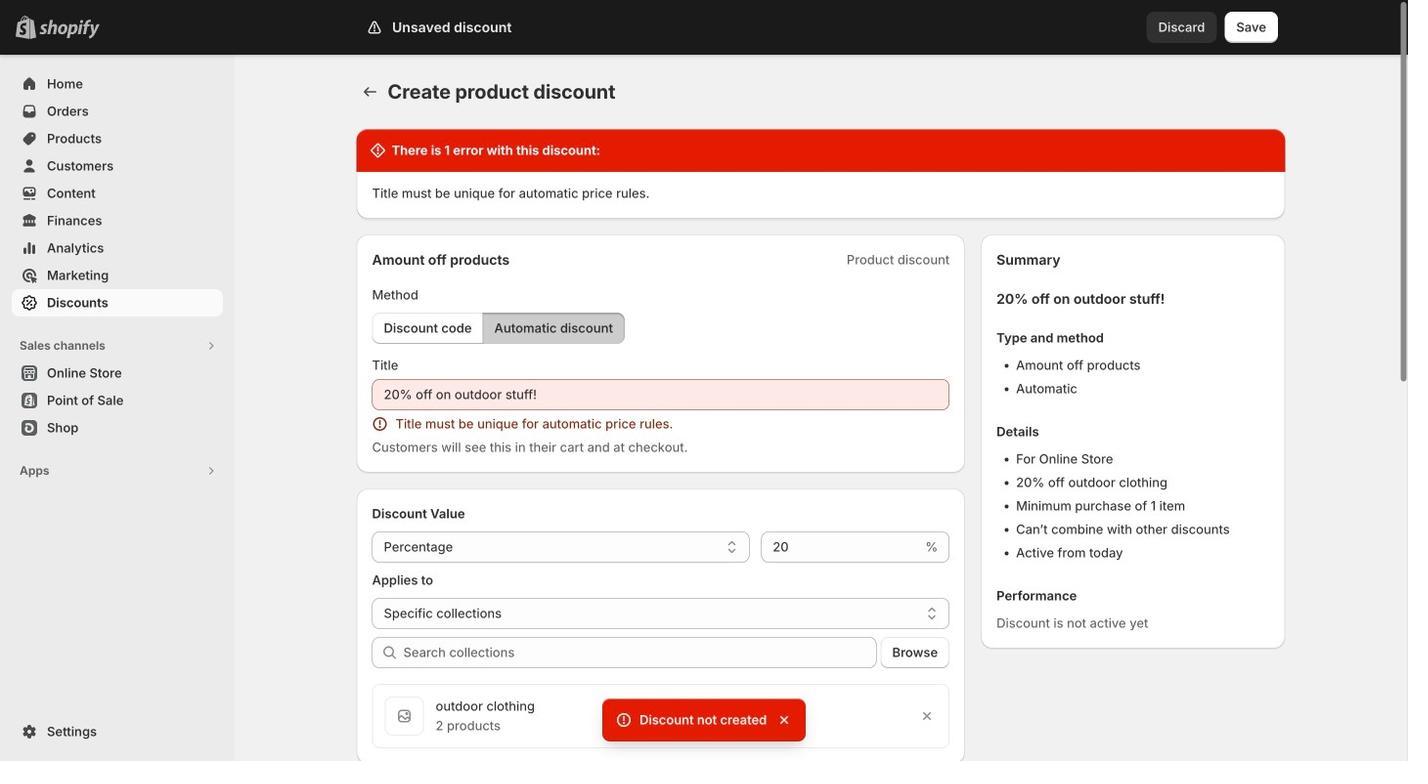 Task type: vqa. For each thing, say whether or not it's contained in the screenshot.
Search collections text box
yes



Task type: locate. For each thing, give the bounding box(es) containing it.
shopify image
[[39, 19, 100, 39]]

None text field
[[372, 379, 950, 411]]

None text field
[[761, 532, 921, 563]]



Task type: describe. For each thing, give the bounding box(es) containing it.
Search collections text field
[[403, 638, 877, 669]]



